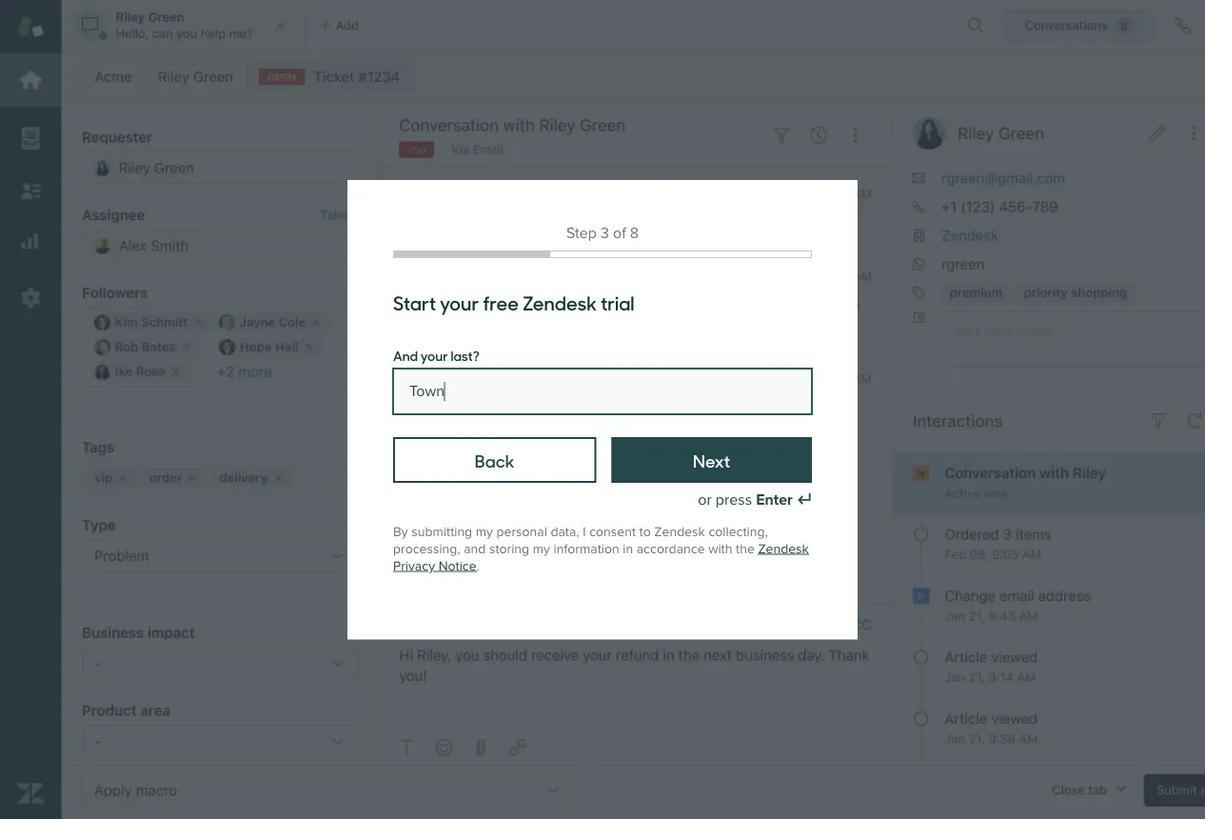Task type: locate. For each thing, give the bounding box(es) containing it.
data,
[[551, 524, 580, 539]]

zendesk inside zendesk privacy notice
[[758, 541, 809, 556]]

trial
[[601, 288, 635, 315]]

the
[[736, 541, 755, 556]]

by
[[393, 524, 408, 539]]

start your free zendesk trial
[[393, 288, 635, 315]]

1 vertical spatial your
[[421, 345, 448, 365]]

zendesk inside by submitting my personal data, i consent to zendesk collecting, processing, and storing my information in accordance with the
[[655, 524, 705, 539]]

and
[[393, 345, 418, 365]]

product ui image
[[0, 0, 1206, 819]]

consent
[[590, 524, 636, 539]]

my down personal
[[533, 541, 550, 556]]

2 vertical spatial zendesk
[[758, 541, 809, 556]]

and
[[464, 541, 486, 556]]

my
[[476, 524, 493, 539], [533, 541, 550, 556]]

.
[[477, 558, 480, 574]]

accordance
[[637, 541, 705, 556]]

or
[[698, 491, 712, 509]]

1 horizontal spatial my
[[533, 541, 550, 556]]

2 horizontal spatial zendesk
[[758, 541, 809, 556]]

0 horizontal spatial my
[[476, 524, 493, 539]]

0 vertical spatial my
[[476, 524, 493, 539]]

your left free
[[440, 288, 479, 315]]

zendesk left "trial"
[[523, 288, 597, 315]]

0 vertical spatial zendesk
[[523, 288, 597, 315]]

to
[[640, 524, 651, 539]]

8
[[630, 224, 639, 242]]

1 vertical spatial my
[[533, 541, 550, 556]]

zendesk
[[523, 288, 597, 315], [655, 524, 705, 539], [758, 541, 809, 556]]

0 horizontal spatial zendesk
[[523, 288, 597, 315]]

step
[[567, 224, 597, 242]]

next button
[[612, 437, 812, 483]]

free
[[483, 288, 519, 315]]

start
[[393, 288, 436, 315]]

1 horizontal spatial zendesk
[[655, 524, 705, 539]]

And your last? text field
[[393, 368, 812, 414]]

zendesk up accordance at the right
[[655, 524, 705, 539]]

1 vertical spatial zendesk
[[655, 524, 705, 539]]

my up and at the bottom
[[476, 524, 493, 539]]

0 vertical spatial your
[[440, 288, 479, 315]]

your
[[440, 288, 479, 315], [421, 345, 448, 365]]

storing
[[489, 541, 530, 556]]

in
[[623, 541, 633, 556]]

zendesk right the
[[758, 541, 809, 556]]

processing,
[[393, 541, 461, 556]]

your right "and"
[[421, 345, 448, 365]]



Task type: vqa. For each thing, say whether or not it's contained in the screenshot.
the I
yes



Task type: describe. For each thing, give the bounding box(es) containing it.
with
[[709, 541, 733, 556]]

submitting
[[412, 524, 472, 539]]

step 3 of 8
[[567, 224, 639, 242]]

collecting,
[[709, 524, 768, 539]]

of
[[613, 224, 626, 242]]

i
[[583, 524, 586, 539]]

back
[[475, 447, 515, 472]]

or press enter
[[698, 491, 793, 509]]

press
[[716, 491, 752, 509]]

information
[[554, 541, 620, 556]]

notice
[[439, 558, 477, 574]]

zendesk privacy notice
[[393, 541, 809, 574]]

your for start
[[440, 288, 479, 315]]

enter image
[[797, 492, 812, 507]]

next
[[693, 447, 731, 472]]

zendesk privacy notice link
[[393, 541, 809, 574]]

by submitting my personal data, i consent to zendesk collecting, processing, and storing my information in accordance with the
[[393, 524, 768, 556]]

back button
[[393, 437, 596, 483]]

personal
[[497, 524, 547, 539]]

last?
[[451, 345, 480, 365]]

privacy
[[393, 558, 435, 574]]

your for and
[[421, 345, 448, 365]]

enter
[[756, 491, 793, 509]]

and your last?
[[393, 345, 480, 365]]

3
[[601, 224, 609, 242]]



